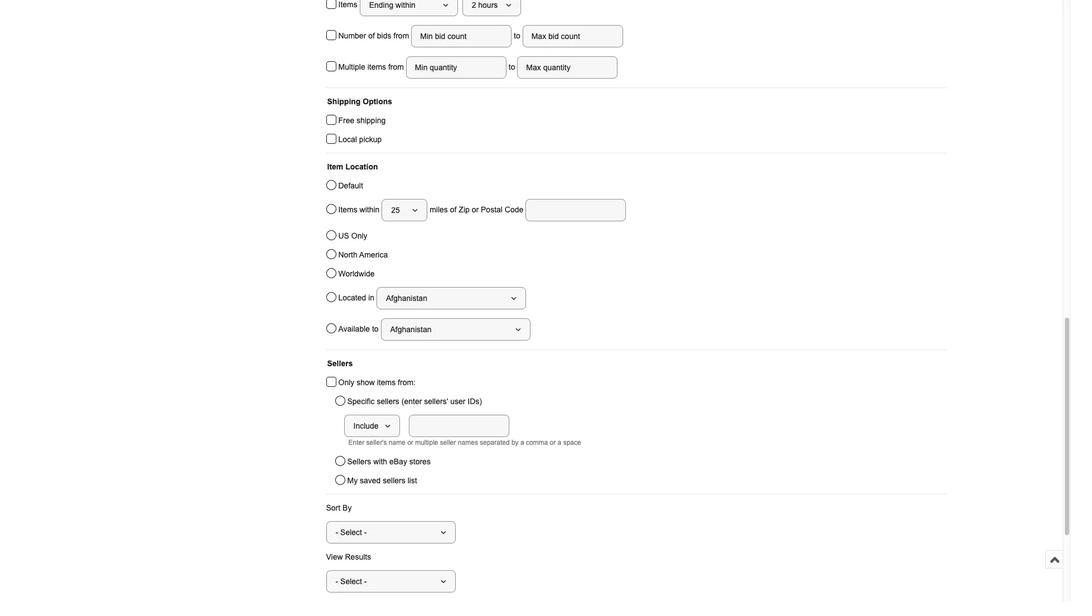 Task type: locate. For each thing, give the bounding box(es) containing it.
items within
[[338, 205, 382, 214]]

space
[[563, 439, 581, 447]]

from
[[393, 31, 409, 40], [388, 62, 404, 71]]

saved
[[360, 476, 381, 485]]

0 vertical spatial to
[[512, 31, 523, 40]]

1 vertical spatial to
[[506, 62, 517, 71]]

show
[[357, 378, 375, 387]]

shipping
[[327, 97, 361, 106]]

sellers
[[327, 359, 353, 368], [347, 457, 371, 466]]

view results
[[326, 553, 371, 562]]

name
[[389, 439, 405, 447]]

sellers for sellers with ebay stores
[[347, 457, 371, 466]]

north
[[338, 250, 357, 259]]

0 horizontal spatial or
[[407, 439, 413, 447]]

code
[[505, 205, 523, 214]]

0 horizontal spatial of
[[368, 31, 375, 40]]

items right multiple
[[367, 62, 386, 71]]

from down bids
[[388, 62, 404, 71]]

my
[[347, 476, 358, 485]]

or right the zip
[[472, 205, 479, 214]]

by
[[343, 504, 352, 513]]

default
[[338, 181, 363, 190]]

from right bids
[[393, 31, 409, 40]]

2 a from the left
[[558, 439, 561, 447]]

only show items from:
[[338, 378, 416, 387]]

1 vertical spatial from
[[388, 62, 404, 71]]

a
[[520, 439, 524, 447], [558, 439, 561, 447]]

only
[[351, 232, 367, 240], [338, 378, 354, 387]]

sellers down only show items from:
[[377, 397, 399, 406]]

0 vertical spatial of
[[368, 31, 375, 40]]

only right "us"
[[351, 232, 367, 240]]

1 vertical spatial sellers
[[347, 457, 371, 466]]

of left bids
[[368, 31, 375, 40]]

items left from: at the left
[[377, 378, 396, 387]]

or for zip
[[472, 205, 479, 214]]

of
[[368, 31, 375, 40], [450, 205, 457, 214]]

bids
[[377, 31, 391, 40]]

1 horizontal spatial or
[[472, 205, 479, 214]]

of for miles
[[450, 205, 457, 214]]

0 horizontal spatial a
[[520, 439, 524, 447]]

ids)
[[468, 397, 482, 406]]

results
[[345, 553, 371, 562]]

number of bids from
[[338, 31, 411, 40]]

us
[[338, 232, 349, 240]]

2 horizontal spatial or
[[550, 439, 556, 447]]

Enter minimum number of bids text field
[[411, 25, 512, 47]]

a right by
[[520, 439, 524, 447]]

1 horizontal spatial of
[[450, 205, 457, 214]]

located in
[[338, 293, 377, 302]]

or right comma
[[550, 439, 556, 447]]

item location
[[327, 162, 378, 171]]

options
[[363, 97, 392, 106]]

enter seller's name or multiple seller names separated by a comma or a space
[[348, 439, 581, 447]]

sellers down enter
[[347, 457, 371, 466]]

0 vertical spatial sellers
[[327, 359, 353, 368]]

us only
[[338, 232, 367, 240]]

free shipping
[[338, 116, 386, 125]]

1 vertical spatial of
[[450, 205, 457, 214]]

1 vertical spatial items
[[377, 378, 396, 387]]

america
[[359, 250, 388, 259]]

Zip or Postal Code text field
[[526, 199, 626, 221]]

0 vertical spatial only
[[351, 232, 367, 240]]

1 horizontal spatial a
[[558, 439, 561, 447]]

my saved sellers list
[[347, 476, 417, 485]]

or
[[472, 205, 479, 214], [407, 439, 413, 447], [550, 439, 556, 447]]

worldwide
[[338, 269, 375, 278]]

stores
[[409, 457, 431, 466]]

only left show at the left bottom of the page
[[338, 378, 354, 387]]

to for number of bids from
[[512, 31, 523, 40]]

enter
[[348, 439, 364, 447]]

multiple
[[338, 62, 365, 71]]

item
[[327, 162, 343, 171]]

to for multiple items from
[[506, 62, 517, 71]]

view
[[326, 553, 343, 562]]

sellers down available
[[327, 359, 353, 368]]

with
[[373, 457, 387, 466]]

local
[[338, 135, 357, 144]]

sellers
[[377, 397, 399, 406], [383, 476, 405, 485]]

comma
[[526, 439, 548, 447]]

shipping options
[[327, 97, 392, 106]]

north america
[[338, 250, 388, 259]]

items
[[367, 62, 386, 71], [377, 378, 396, 387]]

(enter
[[402, 397, 422, 406]]

sellers with ebay stores
[[347, 457, 431, 466]]

or right name
[[407, 439, 413, 447]]

of left the zip
[[450, 205, 457, 214]]

multiple
[[415, 439, 438, 447]]

sellers left list
[[383, 476, 405, 485]]

user
[[450, 397, 465, 406]]

to
[[512, 31, 523, 40], [506, 62, 517, 71], [372, 324, 379, 333]]

a left space
[[558, 439, 561, 447]]

miles of zip or postal code
[[427, 205, 526, 214]]



Task type: describe. For each thing, give the bounding box(es) containing it.
Enter Maximum Quantity text field
[[517, 56, 618, 79]]

0 vertical spatial sellers
[[377, 397, 399, 406]]

names
[[458, 439, 478, 447]]

seller's
[[366, 439, 387, 447]]

1 vertical spatial sellers
[[383, 476, 405, 485]]

Enter minimum quantity text field
[[406, 56, 506, 79]]

Seller ID text field
[[409, 415, 509, 437]]

of for number
[[368, 31, 375, 40]]

in
[[368, 293, 374, 302]]

sellers'
[[424, 397, 448, 406]]

number
[[338, 31, 366, 40]]

items
[[338, 205, 357, 214]]

1 a from the left
[[520, 439, 524, 447]]

ebay
[[389, 457, 407, 466]]

pickup
[[359, 135, 382, 144]]

zip
[[459, 205, 470, 214]]

specific
[[347, 397, 375, 406]]

shipping
[[357, 116, 386, 125]]

free
[[338, 116, 354, 125]]

specific sellers (enter sellers' user ids)
[[347, 397, 482, 406]]

available
[[338, 324, 370, 333]]

or for name
[[407, 439, 413, 447]]

by
[[511, 439, 519, 447]]

seller
[[440, 439, 456, 447]]

Enter maximum number of bids text field
[[523, 25, 623, 47]]

0 vertical spatial items
[[367, 62, 386, 71]]

separated
[[480, 439, 510, 447]]

multiple items from
[[338, 62, 406, 71]]

sort
[[326, 504, 340, 513]]

sellers for sellers
[[327, 359, 353, 368]]

list
[[408, 476, 417, 485]]

1 vertical spatial only
[[338, 378, 354, 387]]

within
[[360, 205, 380, 214]]

available to
[[338, 324, 381, 333]]

sort by
[[326, 504, 352, 513]]

miles
[[430, 205, 448, 214]]

2 vertical spatial to
[[372, 324, 379, 333]]

postal
[[481, 205, 503, 214]]

0 vertical spatial from
[[393, 31, 409, 40]]

from:
[[398, 378, 416, 387]]

located
[[338, 293, 366, 302]]

local pickup
[[338, 135, 382, 144]]

location
[[345, 162, 378, 171]]



Task type: vqa. For each thing, say whether or not it's contained in the screenshot.
BUY 2 $48.49/EA
no



